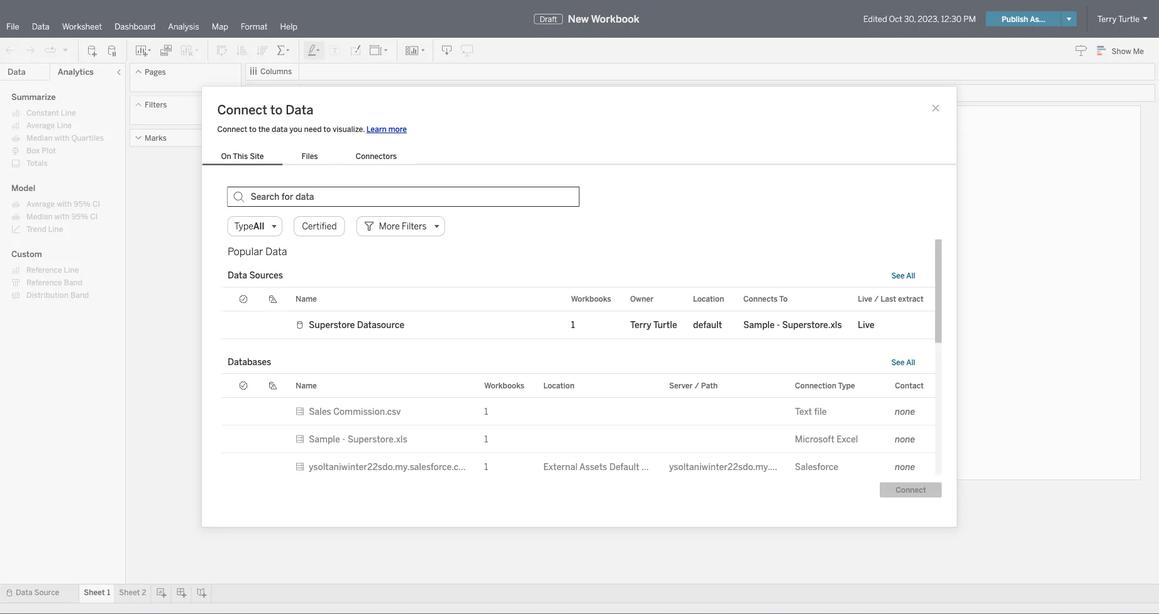 Task type: vqa. For each thing, say whether or not it's contained in the screenshot.
'On'
yes



Task type: describe. For each thing, give the bounding box(es) containing it.
need
[[304, 125, 322, 134]]

this
[[233, 152, 248, 161]]

microsoft
[[795, 435, 835, 445]]

grid for databases
[[221, 374, 936, 563]]

you
[[290, 125, 303, 134]]

popular data
[[227, 246, 287, 258]]

row containing sales commission.csv
[[221, 398, 936, 426]]

connect to data
[[217, 102, 314, 117]]

draft
[[540, 14, 558, 23]]

0 horizontal spatial replay animation image
[[44, 44, 57, 57]]

files
[[302, 152, 318, 161]]

analytics
[[58, 67, 94, 77]]

pm
[[964, 14, 976, 24]]

as...
[[1031, 14, 1046, 23]]

see all for superstore datasource
[[891, 272, 916, 281]]

1 horizontal spatial turtle
[[1119, 14, 1140, 24]]

quartiles
[[71, 134, 104, 143]]

sales
[[309, 407, 331, 417]]

none for text file
[[895, 407, 915, 417]]

band for distribution band
[[70, 291, 89, 300]]

datasource
[[357, 320, 404, 331]]

1 for sample - superstore.xls
[[484, 435, 488, 445]]

constant
[[26, 109, 59, 118]]

connect to the data you need to visualize. learn more
[[217, 125, 407, 134]]

show me
[[1112, 46, 1145, 56]]

highlight image
[[307, 44, 322, 57]]

publish as...
[[1002, 14, 1046, 23]]

1 for superstore datasource
[[571, 320, 575, 331]]

median for median with 95% ci
[[26, 212, 53, 222]]

distribution
[[26, 291, 69, 300]]

text
[[795, 407, 812, 417]]

trend line
[[26, 225, 63, 234]]

live / last extract
[[858, 295, 924, 304]]

totals
[[26, 159, 48, 168]]

ci for median with 95% ci
[[90, 212, 98, 222]]

12:30
[[942, 14, 962, 24]]

sheet 2
[[119, 589, 146, 598]]

reference band
[[26, 278, 82, 288]]

salesforce
[[795, 462, 839, 473]]

duplicate image
[[160, 44, 172, 57]]

average for average with 95% ci
[[26, 200, 55, 209]]

new
[[568, 13, 589, 25]]

show labels image
[[329, 44, 342, 57]]

file
[[814, 407, 827, 417]]

2
[[142, 589, 146, 598]]

1 for sales commission.csv
[[484, 407, 488, 417]]

1 horizontal spatial terry turtle
[[1098, 14, 1140, 24]]

average with 95% ci
[[26, 200, 100, 209]]

custom
[[11, 250, 42, 260]]

columns
[[261, 67, 292, 76]]

more
[[389, 125, 407, 134]]

download image
[[441, 44, 454, 57]]

data down undo icon at the top left of the page
[[8, 67, 26, 77]]

model
[[11, 183, 35, 194]]

1 horizontal spatial workbooks
[[571, 295, 611, 304]]

commission.csv
[[333, 407, 401, 417]]

owner
[[630, 295, 654, 304]]

1 ysoltaniwinter22sdo.my.salesforce.com from the left
[[309, 462, 472, 473]]

0 vertical spatial sample
[[744, 320, 775, 331]]

excel
[[837, 435, 858, 445]]

microsoft excel
[[795, 435, 858, 445]]

to
[[779, 295, 788, 304]]

median with 95% ci
[[26, 212, 98, 222]]

to for the
[[249, 125, 257, 134]]

source
[[34, 589, 59, 598]]

connectors
[[356, 152, 397, 161]]

undo image
[[4, 44, 16, 57]]

see all button for superstore datasource
[[891, 272, 916, 281]]

format
[[241, 21, 268, 31]]

box plot
[[26, 146, 56, 155]]

assets
[[579, 462, 607, 473]]

name for databases
[[295, 381, 317, 390]]

/ for path
[[695, 381, 699, 390]]

sales commission.csv
[[309, 407, 401, 417]]

data guide image
[[1076, 44, 1088, 57]]

live for live / last extract
[[858, 295, 873, 304]]

row containing sample - superstore.xls
[[221, 426, 936, 454]]

live for live
[[858, 320, 875, 331]]

1 horizontal spatial replay animation image
[[62, 46, 69, 54]]

site
[[250, 152, 264, 161]]

see all button for 1
[[891, 358, 916, 367]]

data up redo image on the top left of the page
[[32, 21, 50, 31]]

extract
[[898, 295, 924, 304]]

show me button
[[1092, 41, 1156, 60]]

name for data sources
[[295, 295, 317, 304]]

pages
[[145, 67, 166, 76]]

0 horizontal spatial terry turtle
[[630, 320, 677, 331]]

data source
[[16, 589, 59, 598]]

1 vertical spatial workbooks
[[484, 381, 524, 390]]

last
[[881, 295, 896, 304]]

0 vertical spatial sheet 1
[[250, 112, 295, 130]]

see for 1
[[891, 358, 905, 367]]

edited oct 30, 2023, 12:30 pm
[[864, 14, 976, 24]]

on
[[221, 152, 231, 161]]

line for average line
[[57, 121, 72, 130]]

project
[[642, 462, 671, 473]]

the
[[258, 125, 270, 134]]

30,
[[905, 14, 917, 24]]

file
[[6, 21, 19, 31]]

dashboard
[[115, 21, 156, 31]]

with for average with 95% ci
[[57, 200, 72, 209]]

default
[[609, 462, 639, 473]]

connection
[[795, 381, 837, 390]]

1 horizontal spatial sheet
[[119, 589, 140, 598]]

average line
[[26, 121, 72, 130]]

connects to
[[744, 295, 788, 304]]

1 horizontal spatial sample - superstore.xls
[[744, 320, 842, 331]]

row group containing sales commission.csv
[[221, 398, 936, 537]]

pause auto updates image
[[106, 44, 119, 57]]

publish as... button
[[987, 11, 1062, 26]]

external assets default project ysoltaniwinter22sdo.my.salesforce.com
[[543, 462, 832, 473]]

3 none from the top
[[895, 462, 915, 473]]

connect button
[[881, 483, 942, 498]]

server
[[669, 381, 693, 390]]

clear sheet image
[[180, 44, 200, 57]]

visualize.
[[333, 125, 365, 134]]

connect for connect
[[896, 486, 927, 495]]

median with quartiles
[[26, 134, 104, 143]]

workbook
[[591, 13, 640, 25]]

filters
[[145, 100, 167, 109]]



Task type: locate. For each thing, give the bounding box(es) containing it.
with
[[54, 134, 70, 143], [57, 200, 72, 209], [54, 212, 70, 222]]

/ for last
[[874, 295, 879, 304]]

line
[[61, 109, 76, 118], [57, 121, 72, 130], [48, 225, 63, 234], [64, 266, 79, 275]]

learn
[[367, 125, 387, 134]]

plot
[[42, 146, 56, 155]]

new workbook
[[568, 13, 640, 25]]

list box
[[202, 149, 416, 166]]

1 none from the top
[[895, 407, 915, 417]]

name up the superstore
[[295, 295, 317, 304]]

line up reference band
[[64, 266, 79, 275]]

connects
[[744, 295, 778, 304]]

95% for average with 95% ci
[[74, 200, 91, 209]]

1 all from the top
[[906, 272, 916, 281]]

connect for connect to data
[[217, 102, 267, 117]]

map
[[212, 21, 228, 31]]

sample - superstore.xls down to
[[744, 320, 842, 331]]

terry inside grid
[[630, 320, 652, 331]]

0 horizontal spatial /
[[695, 381, 699, 390]]

0 vertical spatial -
[[777, 320, 780, 331]]

marks
[[145, 133, 167, 143]]

1 vertical spatial reference
[[26, 278, 62, 288]]

turtle inside 'row'
[[653, 320, 677, 331]]

see all up contact
[[891, 358, 916, 367]]

sheet left 2
[[119, 589, 140, 598]]

new worksheet image
[[135, 44, 152, 57]]

sheet left the sheet 2
[[84, 589, 105, 598]]

95% up median with 95% ci
[[74, 200, 91, 209]]

reference for reference band
[[26, 278, 62, 288]]

grid containing superstore datasource
[[221, 288, 936, 351]]

/ left path
[[695, 381, 699, 390]]

2 see all button from the top
[[891, 358, 916, 367]]

0 vertical spatial /
[[874, 295, 879, 304]]

terry
[[1098, 14, 1117, 24], [630, 320, 652, 331]]

1 vertical spatial superstore.xls
[[347, 435, 407, 445]]

format workbook image
[[349, 44, 362, 57]]

1 see all from the top
[[891, 272, 916, 281]]

ci down average with 95% ci
[[90, 212, 98, 222]]

all for superstore datasource
[[906, 272, 916, 281]]

0 vertical spatial median
[[26, 134, 53, 143]]

see all up extract
[[891, 272, 916, 281]]

superstore.xls
[[782, 320, 842, 331], [347, 435, 407, 445]]

terry turtle down owner
[[630, 320, 677, 331]]

median up trend
[[26, 212, 53, 222]]

superstore.xls down to
[[782, 320, 842, 331]]

reference up reference band
[[26, 266, 62, 275]]

2023,
[[918, 14, 940, 24]]

show/hide cards image
[[405, 44, 425, 57]]

publish
[[1002, 14, 1029, 23]]

row containing superstore datasource
[[221, 312, 936, 340]]

0 vertical spatial turtle
[[1119, 14, 1140, 24]]

totals image
[[276, 44, 291, 57]]

1 horizontal spatial to
[[270, 102, 283, 117]]

ci up median with 95% ci
[[92, 200, 100, 209]]

1 vertical spatial all
[[906, 358, 916, 367]]

2 reference from the top
[[26, 278, 62, 288]]

0 vertical spatial see all
[[891, 272, 916, 281]]

2 horizontal spatial to
[[324, 125, 331, 134]]

replay animation image right redo image on the top left of the page
[[44, 44, 57, 57]]

collapse image
[[115, 69, 123, 76]]

- down to
[[777, 320, 780, 331]]

0 vertical spatial see
[[891, 272, 905, 281]]

see for superstore datasource
[[891, 272, 905, 281]]

0 vertical spatial live
[[858, 295, 873, 304]]

0 horizontal spatial -
[[342, 435, 345, 445]]

certified
[[302, 221, 337, 232]]

1 vertical spatial -
[[342, 435, 345, 445]]

ci for average with 95% ci
[[92, 200, 100, 209]]

see
[[891, 272, 905, 281], [891, 358, 905, 367]]

replay animation image up analytics
[[62, 46, 69, 54]]

1 vertical spatial name
[[295, 381, 317, 390]]

1 vertical spatial see all button
[[891, 358, 916, 367]]

0 horizontal spatial sheet 1
[[84, 589, 110, 598]]

sample
[[744, 320, 775, 331], [309, 435, 340, 445]]

2 vertical spatial with
[[54, 212, 70, 222]]

superstore.xls down "commission.csv"
[[347, 435, 407, 445]]

0 horizontal spatial workbooks
[[484, 381, 524, 390]]

band
[[64, 278, 82, 288], [70, 291, 89, 300]]

line up average line
[[61, 109, 76, 118]]

1 live from the top
[[858, 295, 873, 304]]

1 for ysoltaniwinter22sdo.my.salesforce.com
[[484, 462, 488, 473]]

average for average line
[[26, 121, 55, 130]]

data down popular
[[227, 271, 247, 281]]

reference line
[[26, 266, 79, 275]]

grid for data sources
[[221, 288, 936, 351]]

turtle down owner
[[653, 320, 677, 331]]

1 vertical spatial sample - superstore.xls
[[309, 435, 407, 445]]

1 vertical spatial live
[[858, 320, 875, 331]]

1 vertical spatial terry
[[630, 320, 652, 331]]

line up median with quartiles
[[57, 121, 72, 130]]

popular
[[227, 246, 263, 258]]

0 horizontal spatial superstore.xls
[[347, 435, 407, 445]]

1 horizontal spatial /
[[874, 295, 879, 304]]

1 horizontal spatial sample
[[744, 320, 775, 331]]

type
[[838, 381, 855, 390]]

1 vertical spatial sheet 1
[[84, 589, 110, 598]]

0 horizontal spatial sample
[[309, 435, 340, 445]]

connect for connect to the data you need to visualize. learn more
[[217, 125, 247, 134]]

2 vertical spatial connect
[[896, 486, 927, 495]]

see all button up contact
[[891, 358, 916, 367]]

0 vertical spatial location
[[693, 295, 724, 304]]

swap rows and columns image
[[216, 44, 228, 57]]

replay animation image
[[44, 44, 57, 57], [62, 46, 69, 54]]

3 row from the top
[[221, 426, 936, 454]]

1 horizontal spatial location
[[693, 295, 724, 304]]

95% for median with 95% ci
[[71, 212, 88, 222]]

1 grid from the top
[[221, 288, 936, 351]]

sample - superstore.xls down sales commission.csv
[[309, 435, 407, 445]]

0 vertical spatial grid
[[221, 288, 936, 351]]

2 ysoltaniwinter22sdo.my.salesforce.com from the left
[[669, 462, 832, 473]]

0 vertical spatial connect
[[217, 102, 267, 117]]

1 see from the top
[[891, 272, 905, 281]]

1 horizontal spatial terry
[[1098, 14, 1117, 24]]

trend
[[26, 225, 46, 234]]

sheet 1 up the site
[[250, 112, 295, 130]]

0 horizontal spatial location
[[543, 381, 575, 390]]

text file
[[795, 407, 827, 417]]

certified button
[[294, 216, 345, 237]]

all up contact
[[906, 358, 916, 367]]

1 vertical spatial sample
[[309, 435, 340, 445]]

live left last
[[858, 295, 873, 304]]

list box containing on this site
[[202, 149, 416, 166]]

sheet left you
[[250, 112, 285, 130]]

sort ascending image
[[236, 44, 249, 57]]

0 horizontal spatial terry
[[630, 320, 652, 331]]

row
[[221, 312, 936, 340], [221, 398, 936, 426], [221, 426, 936, 454], [221, 454, 936, 481]]

1 vertical spatial ci
[[90, 212, 98, 222]]

row group
[[221, 398, 936, 537]]

line for constant line
[[61, 109, 76, 118]]

fit image
[[369, 44, 390, 57]]

box
[[26, 146, 40, 155]]

live down live / last extract
[[858, 320, 875, 331]]

1
[[288, 112, 295, 130], [571, 320, 575, 331], [484, 407, 488, 417], [484, 435, 488, 445], [484, 462, 488, 473], [107, 589, 110, 598]]

superstore datasource
[[309, 320, 404, 331]]

connect inside button
[[896, 486, 927, 495]]

1 vertical spatial terry turtle
[[630, 320, 677, 331]]

all up extract
[[906, 272, 916, 281]]

2 all from the top
[[906, 358, 916, 367]]

1 horizontal spatial sheet 1
[[250, 112, 295, 130]]

sample down sales
[[309, 435, 340, 445]]

1 median from the top
[[26, 134, 53, 143]]

1 horizontal spatial superstore.xls
[[782, 320, 842, 331]]

to up data
[[270, 102, 283, 117]]

name
[[295, 295, 317, 304], [295, 381, 317, 390]]

to left the
[[249, 125, 257, 134]]

data sources
[[227, 271, 283, 281]]

with up median with 95% ci
[[57, 200, 72, 209]]

see all button up extract
[[891, 272, 916, 281]]

0 vertical spatial with
[[54, 134, 70, 143]]

sheet 1 left the sheet 2
[[84, 589, 110, 598]]

superstore
[[309, 320, 355, 331]]

median for median with quartiles
[[26, 134, 53, 143]]

all for 1
[[906, 358, 916, 367]]

1 vertical spatial 95%
[[71, 212, 88, 222]]

1 vertical spatial with
[[57, 200, 72, 209]]

0 vertical spatial terry
[[1098, 14, 1117, 24]]

0 vertical spatial name
[[295, 295, 317, 304]]

0 vertical spatial superstore.xls
[[782, 320, 842, 331]]

1 name from the top
[[295, 295, 317, 304]]

external
[[543, 462, 578, 473]]

0 vertical spatial see all button
[[891, 272, 916, 281]]

new data source image
[[86, 44, 99, 57]]

on this site
[[221, 152, 264, 161]]

0 horizontal spatial ysoltaniwinter22sdo.my.salesforce.com
[[309, 462, 472, 473]]

all
[[906, 272, 916, 281], [906, 358, 916, 367]]

0 vertical spatial average
[[26, 121, 55, 130]]

2 see all from the top
[[891, 358, 916, 367]]

1 reference from the top
[[26, 266, 62, 275]]

edited
[[864, 14, 888, 24]]

2 vertical spatial none
[[895, 462, 915, 473]]

line down median with 95% ci
[[48, 225, 63, 234]]

0 vertical spatial terry turtle
[[1098, 14, 1140, 24]]

-
[[777, 320, 780, 331], [342, 435, 345, 445]]

2 grid from the top
[[221, 374, 936, 563]]

/
[[874, 295, 879, 304], [695, 381, 699, 390]]

none for microsoft excel
[[895, 435, 915, 445]]

learn more link
[[367, 125, 407, 134]]

see all button
[[891, 272, 916, 281], [891, 358, 916, 367]]

see up live / last extract
[[891, 272, 905, 281]]

path
[[701, 381, 718, 390]]

0 vertical spatial reference
[[26, 266, 62, 275]]

1 horizontal spatial -
[[777, 320, 780, 331]]

/ left last
[[874, 295, 879, 304]]

ci
[[92, 200, 100, 209], [90, 212, 98, 222]]

1 vertical spatial see all
[[891, 358, 916, 367]]

2 name from the top
[[295, 381, 317, 390]]

2 average from the top
[[26, 200, 55, 209]]

terry up show
[[1098, 14, 1117, 24]]

0 vertical spatial all
[[906, 272, 916, 281]]

2 median from the top
[[26, 212, 53, 222]]

line for trend line
[[48, 225, 63, 234]]

median up box plot
[[26, 134, 53, 143]]

with for median with quartiles
[[54, 134, 70, 143]]

oct
[[890, 14, 903, 24]]

sort descending image
[[256, 44, 269, 57]]

sample down 'connects'
[[744, 320, 775, 331]]

line for reference line
[[64, 266, 79, 275]]

1 see all button from the top
[[891, 272, 916, 281]]

0 horizontal spatial sheet
[[84, 589, 105, 598]]

data up you
[[286, 102, 314, 117]]

0 vertical spatial none
[[895, 407, 915, 417]]

2 row from the top
[[221, 398, 936, 426]]

terry turtle up show me 'button'
[[1098, 14, 1140, 24]]

1 horizontal spatial ysoltaniwinter22sdo.my.salesforce.com
[[669, 462, 832, 473]]

1 vertical spatial grid
[[221, 374, 936, 563]]

connect
[[217, 102, 267, 117], [217, 125, 247, 134], [896, 486, 927, 495]]

name up sales
[[295, 381, 317, 390]]

0 vertical spatial band
[[64, 278, 82, 288]]

average down the model
[[26, 200, 55, 209]]

0 horizontal spatial turtle
[[653, 320, 677, 331]]

data up sources
[[265, 246, 287, 258]]

location
[[693, 295, 724, 304], [543, 381, 575, 390]]

1 vertical spatial average
[[26, 200, 55, 209]]

2 horizontal spatial sheet
[[250, 112, 285, 130]]

2 see from the top
[[891, 358, 905, 367]]

to right the need at the left of page
[[324, 125, 331, 134]]

1 average from the top
[[26, 121, 55, 130]]

grid
[[221, 288, 936, 351], [221, 374, 936, 563]]

to
[[270, 102, 283, 117], [249, 125, 257, 134], [324, 125, 331, 134]]

with down average with 95% ci
[[54, 212, 70, 222]]

average
[[26, 121, 55, 130], [26, 200, 55, 209]]

row containing ysoltaniwinter22sdo.my.salesforce.com
[[221, 454, 936, 481]]

1 vertical spatial see
[[891, 358, 905, 367]]

data
[[272, 125, 288, 134]]

sources
[[249, 271, 283, 281]]

band up distribution band
[[64, 278, 82, 288]]

data left source
[[16, 589, 32, 598]]

to use edit in desktop, save the workbook outside of personal space image
[[461, 44, 474, 57]]

terry down owner
[[630, 320, 652, 331]]

0 vertical spatial 95%
[[74, 200, 91, 209]]

turtle up show me
[[1119, 14, 1140, 24]]

1 vertical spatial location
[[543, 381, 575, 390]]

0 horizontal spatial sample - superstore.xls
[[309, 435, 407, 445]]

default
[[693, 320, 722, 331]]

1 vertical spatial band
[[70, 291, 89, 300]]

1 vertical spatial turtle
[[653, 320, 677, 331]]

see all
[[891, 272, 916, 281], [891, 358, 916, 367]]

analysis
[[168, 21, 199, 31]]

data
[[32, 21, 50, 31], [8, 67, 26, 77], [286, 102, 314, 117], [265, 246, 287, 258], [227, 271, 247, 281], [16, 589, 32, 598]]

contact
[[895, 381, 924, 390]]

1 vertical spatial connect
[[217, 125, 247, 134]]

worksheet
[[62, 21, 102, 31]]

grid containing sales commission.csv
[[221, 374, 936, 563]]

0 vertical spatial workbooks
[[571, 295, 611, 304]]

band down reference band
[[70, 291, 89, 300]]

connection type
[[795, 381, 855, 390]]

sheet 1
[[250, 112, 295, 130], [84, 589, 110, 598]]

show
[[1112, 46, 1132, 56]]

- down sales commission.csv
[[342, 435, 345, 445]]

summarize
[[11, 92, 56, 102]]

redo image
[[24, 44, 36, 57]]

1 row from the top
[[221, 312, 936, 340]]

see all for 1
[[891, 358, 916, 367]]

- inside row group
[[342, 435, 345, 445]]

with for median with 95% ci
[[54, 212, 70, 222]]

1 vertical spatial none
[[895, 435, 915, 445]]

0 vertical spatial sample - superstore.xls
[[744, 320, 842, 331]]

me
[[1134, 46, 1145, 56]]

0 vertical spatial ci
[[92, 200, 100, 209]]

to for data
[[270, 102, 283, 117]]

reference for reference line
[[26, 266, 62, 275]]

average down constant on the left of page
[[26, 121, 55, 130]]

4 row from the top
[[221, 454, 936, 481]]

2 live from the top
[[858, 320, 875, 331]]

1 vertical spatial median
[[26, 212, 53, 222]]

95% down average with 95% ci
[[71, 212, 88, 222]]

reference
[[26, 266, 62, 275], [26, 278, 62, 288]]

live
[[858, 295, 873, 304], [858, 320, 875, 331]]

databases
[[227, 357, 271, 368]]

reference up distribution
[[26, 278, 62, 288]]

2 none from the top
[[895, 435, 915, 445]]

1 vertical spatial /
[[695, 381, 699, 390]]

with down average line
[[54, 134, 70, 143]]

0 horizontal spatial to
[[249, 125, 257, 134]]

help
[[280, 21, 298, 31]]

see up contact
[[891, 358, 905, 367]]

band for reference band
[[64, 278, 82, 288]]



